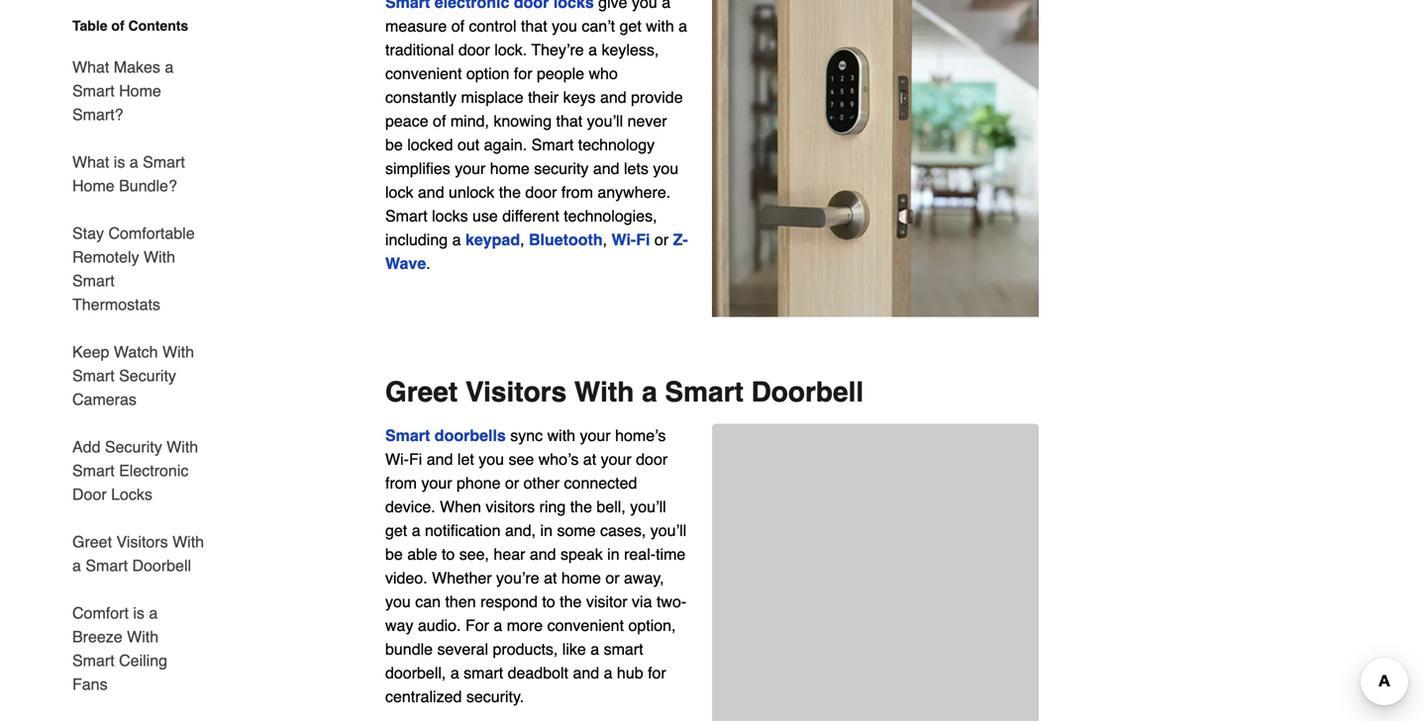 Task type: locate. For each thing, give the bounding box(es) containing it.
0 vertical spatial home
[[119, 82, 161, 100]]

smart doorbells
[[385, 427, 506, 445]]

door for home's
[[636, 451, 668, 469]]

1 horizontal spatial in
[[607, 546, 620, 564]]

2 vertical spatial the
[[560, 593, 582, 612]]

you'll for keys
[[587, 112, 623, 130]]

1 vertical spatial home
[[561, 570, 601, 588]]

with down the 'electronic'
[[172, 533, 204, 552]]

or
[[655, 231, 669, 249], [505, 474, 519, 493], [605, 570, 620, 588]]

can
[[415, 593, 441, 612]]

1 horizontal spatial at
[[583, 451, 596, 469]]

1 vertical spatial for
[[648, 665, 666, 683]]

be inside sync with your home's wi-fi and let you see who's at your door from your phone or other connected device. when visitors ring the bell, you'll get a notification and, in some cases, you'll be able to see, hear and speak in real-time video. whether you're at home or away, you can then respond to the visitor via two- way audio. for a more convenient option, bundle several products, like a smart doorbell, a smart deadbolt and a hub for centralized security.
[[385, 546, 403, 564]]

is inside the comfort is a breeze with smart ceiling fans
[[133, 605, 144, 623]]

1 horizontal spatial convenient
[[547, 617, 624, 635]]

audio.
[[418, 617, 461, 635]]

0 vertical spatial from
[[561, 183, 593, 202]]

visitors
[[465, 377, 567, 409], [116, 533, 168, 552]]

and
[[600, 88, 627, 107], [593, 160, 619, 178], [418, 183, 444, 202], [427, 451, 453, 469], [530, 546, 556, 564], [573, 665, 599, 683]]

the
[[499, 183, 521, 202], [570, 498, 592, 517], [560, 593, 582, 612]]

0 vertical spatial greet visitors with a smart doorbell
[[385, 377, 864, 409]]

with down "comfortable"
[[144, 248, 175, 266]]

1 what from the top
[[72, 58, 109, 76]]

visitors down the locks
[[116, 533, 168, 552]]

home inside what makes a smart home smart?
[[119, 82, 161, 100]]

home down the makes
[[119, 82, 161, 100]]

device.
[[385, 498, 435, 517]]

0 horizontal spatial wi-
[[385, 451, 409, 469]]

1 vertical spatial is
[[133, 605, 144, 623]]

fi down smart doorbells link
[[409, 451, 422, 469]]

convenient up the like
[[547, 617, 624, 635]]

what down table
[[72, 58, 109, 76]]

that up lock.
[[521, 17, 547, 35]]

1 vertical spatial doorbell
[[132, 557, 191, 575]]

from up device.
[[385, 474, 417, 493]]

or left z-
[[655, 231, 669, 249]]

with up ceiling
[[127, 628, 159, 647]]

door for measure
[[458, 41, 490, 59]]

doorbells
[[435, 427, 506, 445]]

door down the home's
[[636, 451, 668, 469]]

0 horizontal spatial get
[[385, 522, 407, 540]]

in down ring
[[540, 522, 553, 540]]

misplace
[[461, 88, 523, 107]]

smart inside what makes a smart home smart?
[[72, 82, 115, 100]]

bluetooth
[[529, 231, 603, 249]]

wi-
[[612, 231, 636, 249], [385, 451, 409, 469]]

the up "some"
[[570, 498, 592, 517]]

2 what from the top
[[72, 153, 109, 171]]

different
[[502, 207, 559, 226]]

way
[[385, 617, 413, 635]]

a right the like
[[590, 641, 599, 659]]

for inside give you a measure of control that you can't get with a traditional door lock. they're a keyless, convenient option for people who constantly misplace their keys and provide peace of mind, knowing that you'll never be locked out again. smart technology simplifies your home security and lets you lock and unlock the door from anywhere. smart locks use different technologies, including a
[[514, 65, 532, 83]]

1 vertical spatial with
[[547, 427, 575, 445]]

hear
[[494, 546, 525, 564]]

you'll inside give you a measure of control that you can't get with a traditional door lock. they're a keyless, convenient option for people who constantly misplace their keys and provide peace of mind, knowing that you'll never be locked out again. smart technology simplifies your home security and lets you lock and unlock the door from anywhere. smart locks use different technologies, including a
[[587, 112, 623, 130]]

what for what is a smart home bundle?
[[72, 153, 109, 171]]

cameras
[[72, 391, 137, 409]]

wi- for and
[[385, 451, 409, 469]]

be down the peace
[[385, 136, 403, 154]]

with inside the comfort is a breeze with smart ceiling fans
[[127, 628, 159, 647]]

0 vertical spatial the
[[499, 183, 521, 202]]

0 horizontal spatial greet visitors with a smart doorbell
[[72, 533, 204, 575]]

0 horizontal spatial in
[[540, 522, 553, 540]]

when
[[440, 498, 481, 517]]

you'll up the time
[[650, 522, 686, 540]]

smart up bundle?
[[143, 153, 185, 171]]

via
[[632, 593, 652, 612]]

comfort
[[72, 605, 129, 623]]

and down and,
[[530, 546, 556, 564]]

2 , from the left
[[603, 231, 607, 249]]

then
[[445, 593, 476, 612]]

the inside give you a measure of control that you can't get with a traditional door lock. they're a keyless, convenient option for people who constantly misplace their keys and provide peace of mind, knowing that you'll never be locked out again. smart technology simplifies your home security and lets you lock and unlock the door from anywhere. smart locks use different technologies, including a
[[499, 183, 521, 202]]

1 horizontal spatial to
[[542, 593, 555, 612]]

away,
[[624, 570, 664, 588]]

1 horizontal spatial that
[[556, 112, 583, 130]]

1 vertical spatial home
[[72, 177, 115, 195]]

0 horizontal spatial visitors
[[116, 533, 168, 552]]

1 horizontal spatial smart
[[604, 641, 643, 659]]

what for what makes a smart home smart?
[[72, 58, 109, 76]]

you'll up technology
[[587, 112, 623, 130]]

your inside give you a measure of control that you can't get with a traditional door lock. they're a keyless, convenient option for people who constantly misplace their keys and provide peace of mind, knowing that you'll never be locked out again. smart technology simplifies your home security and lets you lock and unlock the door from anywhere. smart locks use different technologies, including a
[[455, 160, 486, 178]]

greet
[[385, 377, 458, 409], [72, 533, 112, 552]]

smart inside add security with smart electronic door locks
[[72, 462, 115, 480]]

what makes a smart home smart?
[[72, 58, 174, 124]]

convenient up constantly
[[385, 65, 462, 83]]

0 vertical spatial security
[[119, 367, 176, 385]]

for down lock.
[[514, 65, 532, 83]]

0 horizontal spatial door
[[458, 41, 490, 59]]

of right table
[[111, 18, 124, 34]]

smart up comfort
[[86, 557, 128, 575]]

greet up smart doorbells link
[[385, 377, 458, 409]]

0 vertical spatial convenient
[[385, 65, 462, 83]]

get down device.
[[385, 522, 407, 540]]

0 horizontal spatial with
[[547, 427, 575, 445]]

and down technology
[[593, 160, 619, 178]]

from inside sync with your home's wi-fi and let you see who's at your door from your phone or other connected device. when visitors ring the bell, you'll get a notification and, in some cases, you'll be able to see, hear and speak in real-time video. whether you're at home or away, you can then respond to the visitor via two- way audio. for a more convenient option, bundle several products, like a smart doorbell, a smart deadbolt and a hub for centralized security.
[[385, 474, 417, 493]]

to
[[442, 546, 455, 564], [542, 593, 555, 612]]

0 vertical spatial get
[[620, 17, 642, 35]]

0 vertical spatial doorbell
[[751, 377, 864, 409]]

1 vertical spatial what
[[72, 153, 109, 171]]

centralized
[[385, 688, 462, 707]]

keys
[[563, 88, 596, 107]]

smart up security
[[531, 136, 574, 154]]

you up way
[[385, 593, 411, 612]]

1 vertical spatial visitors
[[116, 533, 168, 552]]

give you a measure of control that you can't get with a traditional door lock. they're a keyless, convenient option for people who constantly misplace their keys and provide peace of mind, knowing that you'll never be locked out again. smart technology simplifies your home security and lets you lock and unlock the door from anywhere. smart locks use different technologies, including a
[[385, 0, 687, 249]]

technologies,
[[564, 207, 657, 226]]

deadbolt
[[508, 665, 568, 683]]

in
[[540, 522, 553, 540], [607, 546, 620, 564]]

with inside sync with your home's wi-fi and let you see who's at your door from your phone or other connected device. when visitors ring the bell, you'll get a notification and, in some cases, you'll be able to see, hear and speak in real-time video. whether you're at home or away, you can then respond to the visitor via two- way audio. for a more convenient option, bundle several products, like a smart doorbell, a smart deadbolt and a hub for centralized security.
[[547, 427, 575, 445]]

fi inside sync with your home's wi-fi and let you see who's at your door from your phone or other connected device. when visitors ring the bell, you'll get a notification and, in some cases, you'll be able to see, hear and speak in real-time video. whether you're at home or away, you can then respond to the visitor via two- way audio. for a more convenient option, bundle several products, like a smart doorbell, a smart deadbolt and a hub for centralized security.
[[409, 451, 422, 469]]

0 vertical spatial is
[[114, 153, 125, 171]]

greet visitors with a smart doorbell down the locks
[[72, 533, 204, 575]]

1 horizontal spatial fi
[[636, 231, 650, 249]]

give
[[598, 0, 627, 12]]

smart up fans
[[72, 652, 115, 670]]

remotely
[[72, 248, 139, 266]]

a inside what makes a smart home smart?
[[165, 58, 174, 76]]

1 vertical spatial greet
[[72, 533, 112, 552]]

knowing
[[494, 112, 552, 130]]

products,
[[493, 641, 558, 659]]

get inside sync with your home's wi-fi and let you see who's at your door from your phone or other connected device. when visitors ring the bell, you'll get a notification and, in some cases, you'll be able to see, hear and speak in real-time video. whether you're at home or away, you can then respond to the visitor via two- way audio. for a more convenient option, bundle several products, like a smart doorbell, a smart deadbolt and a hub for centralized security.
[[385, 522, 407, 540]]

1 horizontal spatial wi-
[[612, 231, 636, 249]]

1 horizontal spatial from
[[561, 183, 593, 202]]

notification
[[425, 522, 501, 540]]

fi left z-
[[636, 231, 650, 249]]

a
[[662, 0, 671, 12], [679, 17, 687, 35], [588, 41, 597, 59], [165, 58, 174, 76], [130, 153, 138, 171], [452, 231, 461, 249], [642, 377, 657, 409], [412, 522, 420, 540], [72, 557, 81, 575], [149, 605, 158, 623], [494, 617, 502, 635], [590, 641, 599, 659], [450, 665, 459, 683], [604, 665, 612, 683]]

smart down keep
[[72, 367, 115, 385]]

1 vertical spatial door
[[525, 183, 557, 202]]

to up the more
[[542, 593, 555, 612]]

greet visitors with a smart doorbell up the home's
[[385, 377, 864, 409]]

0 vertical spatial or
[[655, 231, 669, 249]]

wi- inside sync with your home's wi-fi and let you see who's at your door from your phone or other connected device. when visitors ring the bell, you'll get a notification and, in some cases, you'll be able to see, hear and speak in real-time video. whether you're at home or away, you can then respond to the visitor via two- way audio. for a more convenient option, bundle several products, like a smart doorbell, a smart deadbolt and a hub for centralized security.
[[385, 451, 409, 469]]

1 vertical spatial greet visitors with a smart doorbell
[[72, 533, 204, 575]]

0 horizontal spatial fi
[[409, 451, 422, 469]]

1 vertical spatial from
[[385, 474, 417, 493]]

home inside give you a measure of control that you can't get with a traditional door lock. they're a keyless, convenient option for people who constantly misplace their keys and provide peace of mind, knowing that you'll never be locked out again. smart technology simplifies your home security and lets you lock and unlock the door from anywhere. smart locks use different technologies, including a
[[490, 160, 530, 178]]

security up the 'electronic'
[[105, 438, 162, 457]]

smart up hub
[[604, 641, 643, 659]]

0 horizontal spatial for
[[514, 65, 532, 83]]

2 vertical spatial or
[[605, 570, 620, 588]]

1 horizontal spatial for
[[648, 665, 666, 683]]

0 horizontal spatial at
[[544, 570, 557, 588]]

1 vertical spatial get
[[385, 522, 407, 540]]

.
[[426, 255, 430, 273]]

0 vertical spatial at
[[583, 451, 596, 469]]

greet visitors with a smart doorbell
[[385, 377, 864, 409], [72, 533, 204, 575]]

what inside what is a smart home bundle?
[[72, 153, 109, 171]]

smart up door
[[72, 462, 115, 480]]

convenient inside give you a measure of control that you can't get with a traditional door lock. they're a keyless, convenient option for people who constantly misplace their keys and provide peace of mind, knowing that you'll never be locked out again. smart technology simplifies your home security and lets you lock and unlock the door from anywhere. smart locks use different technologies, including a
[[385, 65, 462, 83]]

1 vertical spatial the
[[570, 498, 592, 517]]

z- wave
[[385, 231, 688, 273]]

smart down remotely
[[72, 272, 115, 290]]

is up bundle?
[[114, 153, 125, 171]]

is for comfort
[[133, 605, 144, 623]]

is inside what is a smart home bundle?
[[114, 153, 125, 171]]

with up the home's
[[574, 377, 634, 409]]

1 horizontal spatial ,
[[603, 231, 607, 249]]

what inside what makes a smart home smart?
[[72, 58, 109, 76]]

with up the 'electronic'
[[167, 438, 198, 457]]

with inside add security with smart electronic door locks
[[167, 438, 198, 457]]

0 horizontal spatial greet
[[72, 533, 112, 552]]

a up ceiling
[[149, 605, 158, 623]]

and down 'simplifies'
[[418, 183, 444, 202]]

keep
[[72, 343, 109, 361]]

1 vertical spatial convenient
[[547, 617, 624, 635]]

1 vertical spatial at
[[544, 570, 557, 588]]

0 vertical spatial what
[[72, 58, 109, 76]]

wi- down technologies,
[[612, 231, 636, 249]]

technology
[[578, 136, 655, 154]]

wi- up device.
[[385, 451, 409, 469]]

1 vertical spatial wi-
[[385, 451, 409, 469]]

0 vertical spatial be
[[385, 136, 403, 154]]

1 be from the top
[[385, 136, 403, 154]]

0 horizontal spatial from
[[385, 474, 417, 493]]

z-
[[673, 231, 688, 249]]

0 vertical spatial visitors
[[465, 377, 567, 409]]

home
[[119, 82, 161, 100], [72, 177, 115, 195]]

home inside what is a smart home bundle?
[[72, 177, 115, 195]]

0 horizontal spatial is
[[114, 153, 125, 171]]

two-
[[657, 593, 686, 612]]

or up visitors
[[505, 474, 519, 493]]

a right the makes
[[165, 58, 174, 76]]

phone
[[457, 474, 501, 493]]

at
[[583, 451, 596, 469], [544, 570, 557, 588]]

home down speak
[[561, 570, 601, 588]]

2 vertical spatial you'll
[[650, 522, 686, 540]]

doorbell
[[751, 377, 864, 409], [132, 557, 191, 575]]

1 vertical spatial to
[[542, 593, 555, 612]]

the up different
[[499, 183, 521, 202]]

a down can't
[[588, 41, 597, 59]]

0 vertical spatial home
[[490, 160, 530, 178]]

video.
[[385, 570, 428, 588]]

home up the 'stay'
[[72, 177, 115, 195]]

greet visitors with a smart doorbell link
[[72, 519, 205, 590]]

keyless,
[[602, 41, 659, 59]]

, down technologies,
[[603, 231, 607, 249]]

a right give
[[662, 0, 671, 12]]

and down smart doorbells link
[[427, 451, 453, 469]]

like
[[562, 641, 586, 659]]

security
[[119, 367, 176, 385], [105, 438, 162, 457]]

0 vertical spatial with
[[646, 17, 674, 35]]

real-
[[624, 546, 656, 564]]

0 vertical spatial for
[[514, 65, 532, 83]]

be
[[385, 136, 403, 154], [385, 546, 403, 564]]

comfort is a breeze with smart ceiling fans link
[[72, 590, 205, 709]]

door inside sync with your home's wi-fi and let you see who's at your door from your phone or other connected device. when visitors ring the bell, you'll get a notification and, in some cases, you'll be able to see, hear and speak in real-time video. whether you're at home or away, you can then respond to the visitor via two- way audio. for a more convenient option, bundle several products, like a smart doorbell, a smart deadbolt and a hub for centralized security.
[[636, 451, 668, 469]]

at right you're
[[544, 570, 557, 588]]

comfortable
[[108, 224, 195, 243]]

from down security
[[561, 183, 593, 202]]

1 vertical spatial security
[[105, 438, 162, 457]]

be up video.
[[385, 546, 403, 564]]

smart inside the comfort is a breeze with smart ceiling fans
[[72, 652, 115, 670]]

greet down door
[[72, 533, 112, 552]]

with right watch
[[162, 343, 194, 361]]

get inside give you a measure of control that you can't get with a traditional door lock. they're a keyless, convenient option for people who constantly misplace their keys and provide peace of mind, knowing that you'll never be locked out again. smart technology simplifies your home security and lets you lock and unlock the door from anywhere. smart locks use different technologies, including a
[[620, 17, 642, 35]]

security inside keep watch with smart security cameras
[[119, 367, 176, 385]]

door up option at the top of the page
[[458, 41, 490, 59]]

at up connected
[[583, 451, 596, 469]]

smart
[[72, 82, 115, 100], [531, 136, 574, 154], [143, 153, 185, 171], [385, 207, 427, 226], [72, 272, 115, 290], [72, 367, 115, 385], [665, 377, 744, 409], [385, 427, 430, 445], [72, 462, 115, 480], [86, 557, 128, 575], [72, 652, 115, 670]]

keep watch with smart security cameras link
[[72, 329, 205, 424]]

1 vertical spatial fi
[[409, 451, 422, 469]]

0 vertical spatial wi-
[[612, 231, 636, 249]]

smart up security.
[[464, 665, 503, 683]]

the left visitor
[[560, 593, 582, 612]]

of left control
[[451, 17, 464, 35]]

0 vertical spatial you'll
[[587, 112, 623, 130]]

thermostats
[[72, 296, 160, 314]]

1 horizontal spatial home
[[119, 82, 161, 100]]

is right comfort
[[133, 605, 144, 623]]

0 horizontal spatial to
[[442, 546, 455, 564]]

a woman wearing a jean jacket with a brown purse and a little girl ringing a google nest doorbell. image
[[712, 424, 1039, 642]]

in down cases,
[[607, 546, 620, 564]]

2 be from the top
[[385, 546, 403, 564]]

ring
[[539, 498, 566, 517]]

1 horizontal spatial get
[[620, 17, 642, 35]]

0 horizontal spatial convenient
[[385, 65, 462, 83]]

home down again.
[[490, 160, 530, 178]]

0 vertical spatial door
[[458, 41, 490, 59]]

with
[[144, 248, 175, 266], [162, 343, 194, 361], [574, 377, 634, 409], [167, 438, 198, 457], [172, 533, 204, 552], [127, 628, 159, 647]]

0 horizontal spatial doorbell
[[132, 557, 191, 575]]

visitors inside greet visitors with a smart doorbell
[[116, 533, 168, 552]]

1 vertical spatial be
[[385, 546, 403, 564]]

1 horizontal spatial with
[[646, 17, 674, 35]]

0 horizontal spatial home
[[72, 177, 115, 195]]

for right hub
[[648, 665, 666, 683]]

for
[[465, 617, 489, 635]]

you'll
[[587, 112, 623, 130], [630, 498, 666, 517], [650, 522, 686, 540]]

a up bundle?
[[130, 153, 138, 171]]

smart?
[[72, 105, 123, 124]]

speak
[[561, 546, 603, 564]]

, down different
[[520, 231, 524, 249]]

0 vertical spatial greet
[[385, 377, 458, 409]]

2 vertical spatial door
[[636, 451, 668, 469]]

door up different
[[525, 183, 557, 202]]

1 , from the left
[[520, 231, 524, 249]]

hub
[[617, 665, 643, 683]]

your up unlock
[[455, 160, 486, 178]]

convenient inside sync with your home's wi-fi and let you see who's at your door from your phone or other connected device. when visitors ring the bell, you'll get a notification and, in some cases, you'll be able to see, hear and speak in real-time video. whether you're at home or away, you can then respond to the visitor via two- way audio. for a more convenient option, bundle several products, like a smart doorbell, a smart deadbolt and a hub for centralized security.
[[547, 617, 624, 635]]

0 horizontal spatial or
[[505, 474, 519, 493]]

security down watch
[[119, 367, 176, 385]]

0 vertical spatial fi
[[636, 231, 650, 249]]

your
[[455, 160, 486, 178], [580, 427, 611, 445], [601, 451, 632, 469], [421, 474, 452, 493]]

with inside give you a measure of control that you can't get with a traditional door lock. they're a keyless, convenient option for people who constantly misplace their keys and provide peace of mind, knowing that you'll never be locked out again. smart technology simplifies your home security and lets you lock and unlock the door from anywhere. smart locks use different technologies, including a
[[646, 17, 674, 35]]

that down keys
[[556, 112, 583, 130]]

you'll up cases,
[[630, 498, 666, 517]]

0 vertical spatial that
[[521, 17, 547, 35]]

what
[[72, 58, 109, 76], [72, 153, 109, 171]]

what down the smart? at the left top of page
[[72, 153, 109, 171]]

your up connected
[[601, 451, 632, 469]]

who
[[589, 65, 618, 83]]

from
[[561, 183, 593, 202], [385, 474, 417, 493]]

home for smart?
[[119, 82, 161, 100]]

that
[[521, 17, 547, 35], [556, 112, 583, 130]]

with inside stay comfortable remotely with smart thermostats
[[144, 248, 175, 266]]

0 vertical spatial in
[[540, 522, 553, 540]]

0 horizontal spatial smart
[[464, 665, 503, 683]]

1 vertical spatial or
[[505, 474, 519, 493]]

with up who's
[[547, 427, 575, 445]]

wi- for or
[[612, 231, 636, 249]]

smart up the smart? at the left top of page
[[72, 82, 115, 100]]

to left the see,
[[442, 546, 455, 564]]

0 horizontal spatial ,
[[520, 231, 524, 249]]

smart inside keep watch with smart security cameras
[[72, 367, 115, 385]]

0 horizontal spatial that
[[521, 17, 547, 35]]



Task type: describe. For each thing, give the bounding box(es) containing it.
keypad link
[[465, 231, 520, 249]]

z- wave link
[[385, 231, 688, 273]]

security inside add security with smart electronic door locks
[[105, 438, 162, 457]]

their
[[528, 88, 559, 107]]

including
[[385, 231, 448, 249]]

1 vertical spatial that
[[556, 112, 583, 130]]

add
[[72, 438, 100, 457]]

an entry door with a google nest x yale electronic deadbolt. image
[[712, 0, 1039, 318]]

connected
[[564, 474, 637, 493]]

you right let
[[479, 451, 504, 469]]

other
[[524, 474, 560, 493]]

table
[[72, 18, 107, 34]]

locks
[[111, 486, 152, 504]]

you right give
[[632, 0, 657, 12]]

and down the like
[[573, 665, 599, 683]]

smart left doorbells
[[385, 427, 430, 445]]

measure
[[385, 17, 447, 35]]

bundle
[[385, 641, 433, 659]]

smart doorbells link
[[385, 427, 506, 445]]

be inside give you a measure of control that you can't get with a traditional door lock. they're a keyless, convenient option for people who constantly misplace their keys and provide peace of mind, knowing that you'll never be locked out again. smart technology simplifies your home security and lets you lock and unlock the door from anywhere. smart locks use different technologies, including a
[[385, 136, 403, 154]]

you'll for you'll
[[650, 522, 686, 540]]

what makes a smart home smart? link
[[72, 44, 205, 139]]

let
[[457, 451, 474, 469]]

1 horizontal spatial of
[[433, 112, 446, 130]]

keep watch with smart security cameras
[[72, 343, 194, 409]]

a inside what is a smart home bundle?
[[130, 153, 138, 171]]

your up "when"
[[421, 474, 452, 493]]

smart inside stay comfortable remotely with smart thermostats
[[72, 272, 115, 290]]

table of contents element
[[56, 16, 205, 722]]

stay comfortable remotely with smart thermostats link
[[72, 210, 205, 329]]

cases,
[[600, 522, 646, 540]]

add security with smart electronic door locks
[[72, 438, 198, 504]]

locked
[[407, 136, 453, 154]]

smart up the home's
[[665, 377, 744, 409]]

0 vertical spatial to
[[442, 546, 455, 564]]

add security with smart electronic door locks link
[[72, 424, 205, 519]]

is for what
[[114, 153, 125, 171]]

0 horizontal spatial of
[[111, 18, 124, 34]]

more
[[507, 617, 543, 635]]

lock
[[385, 183, 413, 202]]

1 vertical spatial in
[[607, 546, 620, 564]]

people
[[537, 65, 584, 83]]

1 horizontal spatial greet visitors with a smart doorbell
[[385, 377, 864, 409]]

a up the home's
[[642, 377, 657, 409]]

2 horizontal spatial or
[[655, 231, 669, 249]]

you up they're
[[552, 17, 577, 35]]

1 horizontal spatial greet
[[385, 377, 458, 409]]

with inside keep watch with smart security cameras
[[162, 343, 194, 361]]

and down who
[[600, 88, 627, 107]]

1 horizontal spatial door
[[525, 183, 557, 202]]

unlock
[[449, 183, 494, 202]]

a up the provide
[[679, 17, 687, 35]]

again.
[[484, 136, 527, 154]]

locks
[[432, 207, 468, 226]]

wave
[[385, 255, 426, 273]]

option,
[[628, 617, 676, 635]]

fi for or
[[636, 231, 650, 249]]

from inside give you a measure of control that you can't get with a traditional door lock. they're a keyless, convenient option for people who constantly misplace their keys and provide peace of mind, knowing that you'll never be locked out again. smart technology simplifies your home security and lets you lock and unlock the door from anywhere. smart locks use different technologies, including a
[[561, 183, 593, 202]]

out
[[457, 136, 479, 154]]

visitors
[[486, 498, 535, 517]]

makes
[[114, 58, 160, 76]]

greet inside greet visitors with a smart doorbell
[[72, 533, 112, 552]]

and,
[[505, 522, 536, 540]]

see
[[509, 451, 534, 469]]

electronic
[[119, 462, 189, 480]]

lock.
[[494, 41, 527, 59]]

bundle?
[[119, 177, 177, 195]]

whether
[[432, 570, 492, 588]]

home inside sync with your home's wi-fi and let you see who's at your door from your phone or other connected device. when visitors ring the bell, you'll get a notification and, in some cases, you'll be able to see, hear and speak in real-time video. whether you're at home or away, you can then respond to the visitor via two- way audio. for a more convenient option, bundle several products, like a smart doorbell, a smart deadbolt and a hub for centralized security.
[[561, 570, 601, 588]]

home for bundle?
[[72, 177, 115, 195]]

for inside sync with your home's wi-fi and let you see who's at your door from your phone or other connected device. when visitors ring the bell, you'll get a notification and, in some cases, you'll be able to see, hear and speak in real-time video. whether you're at home or away, you can then respond to the visitor via two- way audio. for a more convenient option, bundle several products, like a smart doorbell, a smart deadbolt and a hub for centralized security.
[[648, 665, 666, 683]]

bluetooth link
[[529, 231, 603, 249]]

smart inside what is a smart home bundle?
[[143, 153, 185, 171]]

what is a smart home bundle?
[[72, 153, 185, 195]]

what is a smart home bundle? link
[[72, 139, 205, 210]]

home's
[[615, 427, 666, 445]]

a down several
[[450, 665, 459, 683]]

several
[[437, 641, 488, 659]]

bell,
[[597, 498, 626, 517]]

never
[[627, 112, 667, 130]]

can't
[[582, 17, 615, 35]]

security.
[[466, 688, 524, 707]]

peace
[[385, 112, 428, 130]]

2 horizontal spatial of
[[451, 17, 464, 35]]

able
[[407, 546, 437, 564]]

sync with your home's wi-fi and let you see who's at your door from your phone or other connected device. when visitors ring the bell, you'll get a notification and, in some cases, you'll be able to see, hear and speak in real-time video. whether you're at home or away, you can then respond to the visitor via two- way audio. for a more convenient option, bundle several products, like a smart doorbell, a smart deadbolt and a hub for centralized security.
[[385, 427, 686, 707]]

mind,
[[450, 112, 489, 130]]

lets
[[624, 160, 649, 178]]

traditional
[[385, 41, 454, 59]]

they're
[[531, 41, 584, 59]]

a down device.
[[412, 522, 420, 540]]

breeze
[[72, 628, 122, 647]]

table of contents
[[72, 18, 188, 34]]

provide
[[631, 88, 683, 107]]

1 horizontal spatial or
[[605, 570, 620, 588]]

door
[[72, 486, 107, 504]]

doorbell,
[[385, 665, 446, 683]]

keypad , bluetooth , wi-fi or
[[465, 231, 673, 249]]

fi for and
[[409, 451, 422, 469]]

some
[[557, 522, 596, 540]]

1 horizontal spatial visitors
[[465, 377, 567, 409]]

you right lets
[[653, 160, 678, 178]]

simplifies
[[385, 160, 450, 178]]

keypad
[[465, 231, 520, 249]]

1 horizontal spatial doorbell
[[751, 377, 864, 409]]

security
[[534, 160, 589, 178]]

constantly
[[385, 88, 457, 107]]

0 vertical spatial smart
[[604, 641, 643, 659]]

smart down lock
[[385, 207, 427, 226]]

fans
[[72, 676, 108, 694]]

who's
[[538, 451, 579, 469]]

your left the home's
[[580, 427, 611, 445]]

time
[[656, 546, 686, 564]]

wi-fi link
[[612, 231, 650, 249]]

respond
[[480, 593, 538, 612]]

option
[[466, 65, 509, 83]]

doorbell inside greet visitors with a smart doorbell
[[132, 557, 191, 575]]

a up comfort
[[72, 557, 81, 575]]

a inside the comfort is a breeze with smart ceiling fans
[[149, 605, 158, 623]]

a down the locks
[[452, 231, 461, 249]]

contents
[[128, 18, 188, 34]]

stay comfortable remotely with smart thermostats
[[72, 224, 195, 314]]

you're
[[496, 570, 539, 588]]

see,
[[459, 546, 489, 564]]

a left hub
[[604, 665, 612, 683]]

greet visitors with a smart doorbell inside table of contents element
[[72, 533, 204, 575]]

1 vertical spatial you'll
[[630, 498, 666, 517]]

a right for on the left bottom of page
[[494, 617, 502, 635]]



Task type: vqa. For each thing, say whether or not it's contained in the screenshot.
the Fi for or
yes



